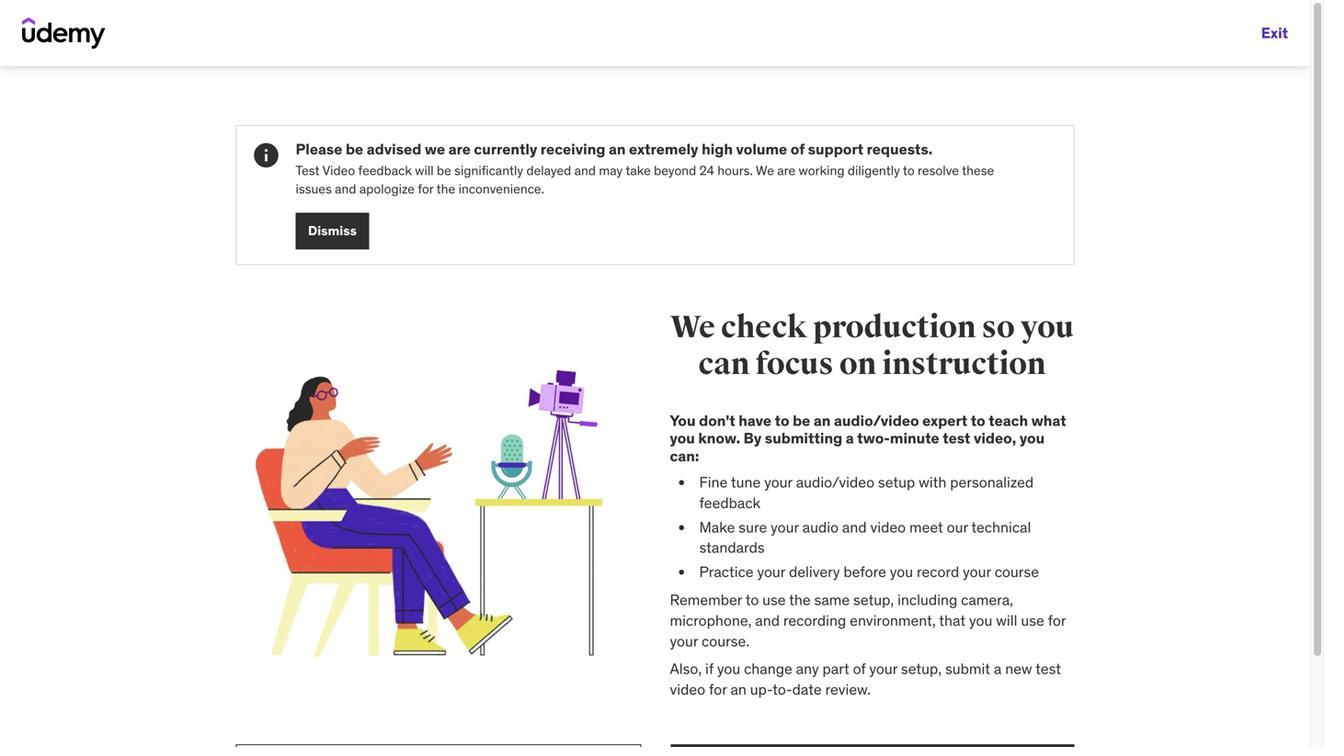Task type: locate. For each thing, give the bounding box(es) containing it.
what
[[1032, 412, 1067, 430]]

course.
[[702, 632, 750, 651]]

1 vertical spatial for
[[1048, 612, 1066, 630]]

you
[[1021, 309, 1075, 347], [670, 429, 695, 448], [1020, 429, 1045, 448], [890, 563, 914, 582], [970, 612, 993, 630], [717, 660, 741, 679]]

technical
[[972, 518, 1032, 537]]

the up recording
[[789, 591, 811, 610]]

0 vertical spatial are
[[449, 140, 471, 159]]

video
[[323, 163, 355, 179]]

feedback inside the please be advised we are currently receiving an extremely high volume of support requests. test video feedback will be significantly delayed and may take beyond 24 hours. we are working diligently to resolve these issues and apologize for the inconvenience.
[[358, 163, 412, 179]]

sure
[[739, 518, 767, 537]]

0 vertical spatial use
[[763, 591, 786, 610]]

up-
[[750, 681, 773, 700]]

an inside the please be advised we are currently receiving an extremely high volume of support requests. test video feedback will be significantly delayed and may take beyond 24 hours. we are working diligently to resolve these issues and apologize for the inconvenience.
[[609, 140, 626, 159]]

test
[[943, 429, 971, 448], [1036, 660, 1062, 679]]

submitting
[[765, 429, 843, 448]]

0 horizontal spatial video
[[670, 681, 706, 700]]

we inside 'we check production so you can focus on instruction'
[[671, 309, 716, 347]]

inconvenience.
[[459, 181, 545, 197]]

1 vertical spatial a
[[994, 660, 1002, 679]]

focus
[[756, 345, 834, 384]]

1 vertical spatial be
[[437, 163, 452, 179]]

course
[[995, 563, 1040, 582]]

1 horizontal spatial we
[[756, 163, 774, 179]]

are down volume
[[778, 163, 796, 179]]

on
[[840, 345, 877, 384]]

hours.
[[718, 163, 753, 179]]

video down also,
[[670, 681, 706, 700]]

a left new at the right bottom
[[994, 660, 1002, 679]]

0 horizontal spatial are
[[449, 140, 471, 159]]

be inside the you don't have to be an audio/video expert to teach what you know. by submitting a two-minute test video, you can: fine tune your audio/video setup with personalized feedback make sure your audio and video meet our technical standards practice your delivery before you record your course remember to use the same setup, including camera, microphone, and recording environment, that you will use for your course. also, if you change any part of your setup, submit a new test video for an up-to-date review.
[[793, 412, 811, 430]]

0 vertical spatial test
[[943, 429, 971, 448]]

if
[[706, 660, 714, 679]]

2 vertical spatial be
[[793, 412, 811, 430]]

high
[[702, 140, 733, 159]]

test left video,
[[943, 429, 971, 448]]

1 vertical spatial audio/video
[[796, 473, 875, 492]]

video
[[871, 518, 906, 537], [670, 681, 706, 700]]

your right sure
[[771, 518, 799, 537]]

0 vertical spatial setup,
[[854, 591, 894, 610]]

the inside the please be advised we are currently receiving an extremely high volume of support requests. test video feedback will be significantly delayed and may take beyond 24 hours. we are working diligently to resolve these issues and apologize for the inconvenience.
[[437, 181, 456, 197]]

you right video,
[[1020, 429, 1045, 448]]

will down we in the top of the page
[[415, 163, 434, 179]]

we down volume
[[756, 163, 774, 179]]

you don't have to be an audio/video expert to teach what you know. by submitting a two-minute test video, you can: fine tune your audio/video setup with personalized feedback make sure your audio and video meet our technical standards practice your delivery before you record your course remember to use the same setup, including camera, microphone, and recording environment, that you will use for your course. also, if you change any part of your setup, submit a new test video for an up-to-date review.
[[670, 412, 1067, 700]]

an up may
[[609, 140, 626, 159]]

0 vertical spatial we
[[756, 163, 774, 179]]

you right if in the right bottom of the page
[[717, 660, 741, 679]]

2 horizontal spatial an
[[814, 412, 831, 430]]

udemy image
[[22, 17, 106, 49]]

1 horizontal spatial of
[[853, 660, 866, 679]]

1 vertical spatial are
[[778, 163, 796, 179]]

change
[[744, 660, 793, 679]]

submit
[[946, 660, 991, 679]]

1 vertical spatial the
[[789, 591, 811, 610]]

your up review.
[[870, 660, 898, 679]]

remember
[[670, 591, 743, 610]]

0 horizontal spatial of
[[791, 140, 805, 159]]

0 horizontal spatial for
[[418, 181, 434, 197]]

any
[[796, 660, 819, 679]]

0 vertical spatial the
[[437, 181, 456, 197]]

feedback
[[358, 163, 412, 179], [700, 494, 761, 513]]

our
[[947, 518, 969, 537]]

and
[[575, 163, 596, 179], [335, 181, 357, 197], [843, 518, 867, 537], [756, 612, 780, 630]]

1 horizontal spatial a
[[994, 660, 1002, 679]]

advised
[[367, 140, 422, 159]]

an left up-
[[731, 681, 747, 700]]

have
[[739, 412, 772, 430]]

will inside the please be advised we are currently receiving an extremely high volume of support requests. test video feedback will be significantly delayed and may take beyond 24 hours. we are working diligently to resolve these issues and apologize for the inconvenience.
[[415, 163, 434, 179]]

your
[[765, 473, 793, 492], [771, 518, 799, 537], [758, 563, 786, 582], [963, 563, 992, 582], [670, 632, 698, 651], [870, 660, 898, 679]]

1 horizontal spatial are
[[778, 163, 796, 179]]

24
[[700, 163, 715, 179]]

be
[[346, 140, 364, 159], [437, 163, 452, 179], [793, 412, 811, 430]]

we
[[756, 163, 774, 179], [671, 309, 716, 347]]

setup, left submit
[[901, 660, 942, 679]]

to
[[903, 163, 915, 179], [775, 412, 790, 430], [971, 412, 986, 430], [746, 591, 759, 610]]

of inside the you don't have to be an audio/video expert to teach what you know. by submitting a two-minute test video, you can: fine tune your audio/video setup with personalized feedback make sure your audio and video meet our technical standards practice your delivery before you record your course remember to use the same setup, including camera, microphone, and recording environment, that you will use for your course. also, if you change any part of your setup, submit a new test video for an up-to-date review.
[[853, 660, 866, 679]]

be down we in the top of the page
[[437, 163, 452, 179]]

the
[[437, 181, 456, 197], [789, 591, 811, 610]]

are right we in the top of the page
[[449, 140, 471, 159]]

a left the two-
[[846, 429, 854, 448]]

you inside 'we check production so you can focus on instruction'
[[1021, 309, 1075, 347]]

environment,
[[850, 612, 936, 630]]

resolve
[[918, 163, 959, 179]]

will down camera,
[[997, 612, 1018, 630]]

2 horizontal spatial be
[[793, 412, 811, 430]]

1 horizontal spatial be
[[437, 163, 452, 179]]

0 horizontal spatial a
[[846, 429, 854, 448]]

a
[[846, 429, 854, 448], [994, 660, 1002, 679]]

record
[[917, 563, 960, 582]]

to left teach
[[971, 412, 986, 430]]

to down requests.
[[903, 163, 915, 179]]

1 horizontal spatial video
[[871, 518, 906, 537]]

setup, up environment,
[[854, 591, 894, 610]]

0 horizontal spatial use
[[763, 591, 786, 610]]

1 vertical spatial test
[[1036, 660, 1062, 679]]

feedback down tune
[[700, 494, 761, 513]]

before
[[844, 563, 887, 582]]

we inside the please be advised we are currently receiving an extremely high volume of support requests. test video feedback will be significantly delayed and may take beyond 24 hours. we are working diligently to resolve these issues and apologize for the inconvenience.
[[756, 163, 774, 179]]

check
[[721, 309, 808, 347]]

personalized
[[951, 473, 1034, 492]]

0 horizontal spatial the
[[437, 181, 456, 197]]

1 horizontal spatial the
[[789, 591, 811, 610]]

1 horizontal spatial feedback
[[700, 494, 761, 513]]

requests.
[[867, 140, 933, 159]]

1 vertical spatial setup,
[[901, 660, 942, 679]]

0 horizontal spatial will
[[415, 163, 434, 179]]

0 vertical spatial will
[[415, 163, 434, 179]]

1 vertical spatial we
[[671, 309, 716, 347]]

0 horizontal spatial feedback
[[358, 163, 412, 179]]

two-
[[858, 429, 890, 448]]

feedback up apologize
[[358, 163, 412, 179]]

1 vertical spatial use
[[1021, 612, 1045, 630]]

1 vertical spatial of
[[853, 660, 866, 679]]

0 horizontal spatial we
[[671, 309, 716, 347]]

please be advised we are currently receiving an extremely high volume of support requests. test video feedback will be significantly delayed and may take beyond 24 hours. we are working diligently to resolve these issues and apologize for the inconvenience.
[[296, 140, 995, 197]]

1 horizontal spatial will
[[997, 612, 1018, 630]]

be up video
[[346, 140, 364, 159]]

audio/video up 'audio'
[[796, 473, 875, 492]]

audio/video down on at the right of the page
[[834, 412, 920, 430]]

use
[[763, 591, 786, 610], [1021, 612, 1045, 630]]

0 horizontal spatial setup,
[[854, 591, 894, 610]]

working
[[799, 163, 845, 179]]

use up new at the right bottom
[[1021, 612, 1045, 630]]

apologize
[[360, 181, 415, 197]]

0 horizontal spatial an
[[609, 140, 626, 159]]

will
[[415, 163, 434, 179], [997, 612, 1018, 630]]

test right new at the right bottom
[[1036, 660, 1062, 679]]

video left meet
[[871, 518, 906, 537]]

your up also,
[[670, 632, 698, 651]]

0 vertical spatial for
[[418, 181, 434, 197]]

you
[[670, 412, 696, 430]]

an left the two-
[[814, 412, 831, 430]]

instruction
[[883, 345, 1046, 384]]

1 vertical spatial video
[[670, 681, 706, 700]]

so
[[982, 309, 1015, 347]]

0 vertical spatial an
[[609, 140, 626, 159]]

setup,
[[854, 591, 894, 610], [901, 660, 942, 679]]

1 horizontal spatial for
[[709, 681, 727, 700]]

0 horizontal spatial test
[[943, 429, 971, 448]]

exit button
[[1262, 11, 1289, 55]]

1 horizontal spatial an
[[731, 681, 747, 700]]

of right part on the bottom
[[853, 660, 866, 679]]

new
[[1006, 660, 1033, 679]]

we left check
[[671, 309, 716, 347]]

part
[[823, 660, 850, 679]]

to down practice
[[746, 591, 759, 610]]

use up recording
[[763, 591, 786, 610]]

0 vertical spatial be
[[346, 140, 364, 159]]

for inside the please be advised we are currently receiving an extremely high volume of support requests. test video feedback will be significantly delayed and may take beyond 24 hours. we are working diligently to resolve these issues and apologize for the inconvenience.
[[418, 181, 434, 197]]

to right have
[[775, 412, 790, 430]]

and left recording
[[756, 612, 780, 630]]

video,
[[974, 429, 1017, 448]]

of up working on the top of the page
[[791, 140, 805, 159]]

receiving
[[541, 140, 606, 159]]

1 vertical spatial will
[[997, 612, 1018, 630]]

2 horizontal spatial for
[[1048, 612, 1066, 630]]

please
[[296, 140, 343, 159]]

are
[[449, 140, 471, 159], [778, 163, 796, 179]]

your right tune
[[765, 473, 793, 492]]

camera,
[[961, 591, 1014, 610]]

you right so
[[1021, 309, 1075, 347]]

and down 'receiving'
[[575, 163, 596, 179]]

0 vertical spatial feedback
[[358, 163, 412, 179]]

1 horizontal spatial test
[[1036, 660, 1062, 679]]

0 vertical spatial of
[[791, 140, 805, 159]]

for
[[418, 181, 434, 197], [1048, 612, 1066, 630], [709, 681, 727, 700]]

1 vertical spatial feedback
[[700, 494, 761, 513]]

be right have
[[793, 412, 811, 430]]

the down we in the top of the page
[[437, 181, 456, 197]]

diligently
[[848, 163, 900, 179]]

make
[[700, 518, 735, 537]]

will inside the you don't have to be an audio/video expert to teach what you know. by submitting a two-minute test video, you can: fine tune your audio/video setup with personalized feedback make sure your audio and video meet our technical standards practice your delivery before you record your course remember to use the same setup, including camera, microphone, and recording environment, that you will use for your course. also, if you change any part of your setup, submit a new test video for an up-to-date review.
[[997, 612, 1018, 630]]



Task type: vqa. For each thing, say whether or not it's contained in the screenshot.
with
yes



Task type: describe. For each thing, give the bounding box(es) containing it.
to inside the please be advised we are currently receiving an extremely high volume of support requests. test video feedback will be significantly delayed and may take beyond 24 hours. we are working diligently to resolve these issues and apologize for the inconvenience.
[[903, 163, 915, 179]]

audio
[[803, 518, 839, 537]]

these
[[962, 163, 995, 179]]

0 horizontal spatial be
[[346, 140, 364, 159]]

of inside the please be advised we are currently receiving an extremely high volume of support requests. test video feedback will be significantly delayed and may take beyond 24 hours. we are working diligently to resolve these issues and apologize for the inconvenience.
[[791, 140, 805, 159]]

same
[[815, 591, 850, 610]]

including
[[898, 591, 958, 610]]

by
[[744, 429, 762, 448]]

that
[[940, 612, 966, 630]]

know.
[[699, 429, 741, 448]]

we
[[425, 140, 445, 159]]

1 vertical spatial an
[[814, 412, 831, 430]]

1 horizontal spatial use
[[1021, 612, 1045, 630]]

may
[[599, 163, 623, 179]]

0 vertical spatial a
[[846, 429, 854, 448]]

and down video
[[335, 181, 357, 197]]

issues
[[296, 181, 332, 197]]

currently
[[474, 140, 538, 159]]

also,
[[670, 660, 702, 679]]

1 horizontal spatial setup,
[[901, 660, 942, 679]]

significantly
[[455, 163, 524, 179]]

delayed
[[527, 163, 572, 179]]

to-
[[773, 681, 793, 700]]

can
[[699, 345, 750, 384]]

dismiss
[[308, 223, 357, 239]]

tune
[[731, 473, 761, 492]]

can:
[[670, 447, 700, 466]]

beyond
[[654, 163, 697, 179]]

fine
[[700, 473, 728, 492]]

review.
[[826, 681, 871, 700]]

support
[[808, 140, 864, 159]]

date
[[793, 681, 822, 700]]

and right 'audio'
[[843, 518, 867, 537]]

with
[[919, 473, 947, 492]]

2 vertical spatial an
[[731, 681, 747, 700]]

delivery
[[789, 563, 840, 582]]

minute
[[890, 429, 940, 448]]

test
[[296, 163, 320, 179]]

meet
[[910, 518, 944, 537]]

extremely
[[629, 140, 699, 159]]

you left record on the right of the page
[[890, 563, 914, 582]]

take
[[626, 163, 651, 179]]

volume
[[736, 140, 788, 159]]

setup
[[878, 473, 916, 492]]

you down camera,
[[970, 612, 993, 630]]

you left know.
[[670, 429, 695, 448]]

production
[[813, 309, 977, 347]]

feedback inside the you don't have to be an audio/video expert to teach what you know. by submitting a two-minute test video, you can: fine tune your audio/video setup with personalized feedback make sure your audio and video meet our technical standards practice your delivery before you record your course remember to use the same setup, including camera, microphone, and recording environment, that you will use for your course. also, if you change any part of your setup, submit a new test video for an up-to-date review.
[[700, 494, 761, 513]]

microphone,
[[670, 612, 752, 630]]

expert
[[923, 412, 968, 430]]

we check production so you can focus on instruction
[[671, 309, 1075, 384]]

teach
[[989, 412, 1029, 430]]

don't
[[699, 412, 736, 430]]

2 vertical spatial for
[[709, 681, 727, 700]]

exit
[[1262, 23, 1289, 42]]

0 vertical spatial video
[[871, 518, 906, 537]]

0 vertical spatial audio/video
[[834, 412, 920, 430]]

dismiss button
[[296, 213, 369, 250]]

standards
[[700, 539, 765, 558]]

recording
[[784, 612, 847, 630]]

practice
[[700, 563, 754, 582]]

your up camera,
[[963, 563, 992, 582]]

your left delivery
[[758, 563, 786, 582]]

the inside the you don't have to be an audio/video expert to teach what you know. by submitting a two-minute test video, you can: fine tune your audio/video setup with personalized feedback make sure your audio and video meet our technical standards practice your delivery before you record your course remember to use the same setup, including camera, microphone, and recording environment, that you will use for your course. also, if you change any part of your setup, submit a new test video for an up-to-date review.
[[789, 591, 811, 610]]



